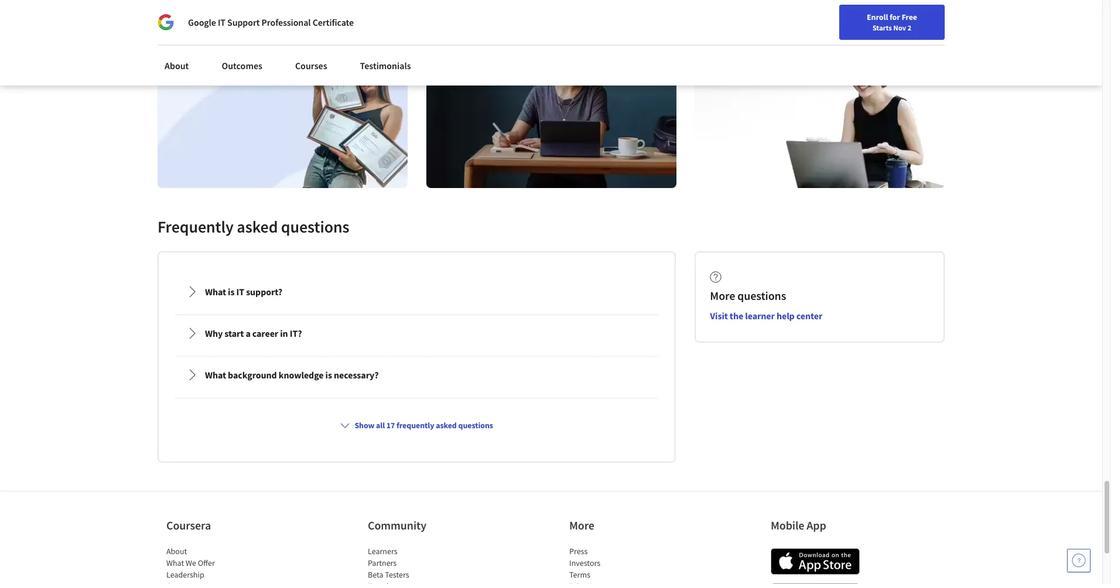 Task type: describe. For each thing, give the bounding box(es) containing it.
more questions
[[710, 288, 786, 303]]

why start a career in it? button
[[177, 317, 657, 350]]

about for about what we offer leadership
[[166, 546, 187, 557]]

all
[[376, 420, 385, 431]]

app
[[807, 518, 827, 533]]

0 vertical spatial is
[[228, 286, 235, 298]]

list item for coursera
[[166, 581, 266, 584]]

we
[[186, 558, 196, 568]]

courses link
[[288, 53, 334, 79]]

google image
[[158, 14, 174, 30]]

2
[[908, 23, 912, 32]]

about what we offer leadership
[[166, 546, 215, 580]]

0 vertical spatial asked
[[237, 216, 278, 237]]

about for about
[[165, 60, 189, 71]]

what for what background knowledge is necessary?
[[205, 369, 226, 381]]

coursera
[[166, 518, 211, 533]]

press investors terms
[[570, 546, 601, 580]]

learners
[[368, 546, 398, 557]]

beta
[[368, 570, 384, 580]]

terms
[[570, 570, 591, 580]]

center
[[797, 310, 823, 322]]

for link
[[169, 0, 239, 23]]

investors
[[570, 558, 601, 568]]

list item for community
[[368, 581, 468, 584]]

questions inside dropdown button
[[458, 420, 493, 431]]

show notifications image
[[945, 38, 959, 52]]

find your new career link
[[772, 35, 857, 50]]

list item for more
[[570, 581, 669, 584]]

help
[[777, 310, 795, 322]]

learners link
[[368, 546, 398, 557]]

why start a career in it?
[[205, 328, 302, 339]]

1 vertical spatial questions
[[738, 288, 786, 303]]

help center image
[[1072, 554, 1086, 568]]

find
[[777, 37, 793, 47]]

1 vertical spatial is
[[326, 369, 332, 381]]

press link
[[570, 546, 588, 557]]

new
[[811, 37, 827, 47]]

testimonials
[[360, 60, 411, 71]]

frequently
[[397, 420, 434, 431]]

enroll
[[867, 12, 888, 22]]

leadership
[[166, 570, 204, 580]]

mobile app
[[771, 518, 827, 533]]

about link for frequently asked questions
[[158, 53, 196, 79]]

17
[[387, 420, 395, 431]]

a
[[246, 328, 251, 339]]

support?
[[246, 286, 282, 298]]

frequently asked questions
[[158, 216, 350, 237]]

learner
[[745, 310, 775, 322]]

what is it support?
[[205, 286, 282, 298]]

partners link
[[368, 558, 397, 568]]

find your new career
[[777, 37, 851, 47]]

certificate
[[313, 16, 354, 28]]

visit the learner help center
[[710, 310, 823, 322]]

businesses
[[110, 6, 155, 18]]

what background knowledge is necessary? button
[[177, 359, 657, 392]]

google it support professional certificate
[[188, 16, 354, 28]]

career
[[828, 37, 851, 47]]

outcomes
[[222, 60, 262, 71]]

more for more questions
[[710, 288, 735, 303]]

what for what is it support?
[[205, 286, 226, 298]]

free
[[902, 12, 918, 22]]

starts
[[873, 23, 892, 32]]

the
[[730, 310, 744, 322]]

banner navigation
[[9, 0, 330, 32]]

it inside what is it support? dropdown button
[[236, 286, 244, 298]]

what we offer link
[[166, 558, 215, 568]]

english
[[878, 37, 906, 48]]

show
[[355, 420, 375, 431]]

it?
[[290, 328, 302, 339]]

testimonials link
[[353, 53, 418, 79]]



Task type: vqa. For each thing, say whether or not it's contained in the screenshot.


Task type: locate. For each thing, give the bounding box(es) containing it.
support
[[227, 16, 260, 28]]

0 vertical spatial about link
[[158, 53, 196, 79]]

about up what we offer link
[[166, 546, 187, 557]]

background
[[228, 369, 277, 381]]

about link
[[158, 53, 196, 79], [166, 546, 187, 557]]

necessary?
[[334, 369, 379, 381]]

show all 17 frequently asked questions button
[[336, 415, 498, 436]]

list item down offer
[[166, 581, 266, 584]]

is left support?
[[228, 286, 235, 298]]

1 list from the left
[[166, 546, 266, 584]]

1 list item from the left
[[166, 581, 266, 584]]

1 vertical spatial asked
[[436, 420, 457, 431]]

list
[[166, 546, 266, 584], [368, 546, 468, 584], [570, 546, 669, 584]]

2 horizontal spatial questions
[[738, 288, 786, 303]]

collapsed list
[[173, 271, 661, 584]]

more
[[710, 288, 735, 303], [570, 518, 595, 533]]

nov
[[894, 23, 907, 32]]

1 vertical spatial more
[[570, 518, 595, 533]]

None search field
[[167, 31, 448, 54]]

beta testers link
[[368, 570, 409, 580]]

knowledge
[[279, 369, 324, 381]]

0 horizontal spatial more
[[570, 518, 595, 533]]

2 horizontal spatial list
[[570, 546, 669, 584]]

what left background at the bottom left of the page
[[205, 369, 226, 381]]

in
[[280, 328, 288, 339]]

list for community
[[368, 546, 468, 584]]

more for more
[[570, 518, 595, 533]]

2 list item from the left
[[368, 581, 468, 584]]

3 list from the left
[[570, 546, 669, 584]]

1 horizontal spatial list
[[368, 546, 468, 584]]

it right google
[[218, 16, 226, 28]]

list item
[[166, 581, 266, 584], [368, 581, 468, 584], [570, 581, 669, 584]]

0 vertical spatial questions
[[281, 216, 350, 237]]

it
[[218, 16, 226, 28], [236, 286, 244, 298]]

leadership link
[[166, 570, 204, 580]]

why
[[205, 328, 223, 339]]

outcomes link
[[215, 53, 269, 79]]

investors link
[[570, 558, 601, 568]]

1 vertical spatial what
[[205, 369, 226, 381]]

it left support?
[[236, 286, 244, 298]]

career
[[252, 328, 278, 339]]

1 horizontal spatial asked
[[436, 420, 457, 431]]

community
[[368, 518, 427, 533]]

more up press link
[[570, 518, 595, 533]]

list for coursera
[[166, 546, 266, 584]]

terms link
[[570, 570, 591, 580]]

1 horizontal spatial more
[[710, 288, 735, 303]]

partners
[[368, 558, 397, 568]]

google
[[188, 16, 216, 28]]

asked
[[237, 216, 278, 237], [436, 420, 457, 431]]

3 list item from the left
[[570, 581, 669, 584]]

list containing press
[[570, 546, 669, 584]]

0 vertical spatial about
[[165, 60, 189, 71]]

for
[[890, 12, 900, 22]]

about inside about what we offer leadership
[[166, 546, 187, 557]]

press
[[570, 546, 588, 557]]

is
[[228, 286, 235, 298], [326, 369, 332, 381]]

0 vertical spatial what
[[205, 286, 226, 298]]

2 horizontal spatial list item
[[570, 581, 669, 584]]

0 vertical spatial it
[[218, 16, 226, 28]]

what
[[205, 286, 226, 298], [205, 369, 226, 381], [166, 558, 184, 568]]

0 horizontal spatial it
[[218, 16, 226, 28]]

about
[[165, 60, 189, 71], [166, 546, 187, 557]]

0 horizontal spatial list item
[[166, 581, 266, 584]]

what background knowledge is necessary?
[[205, 369, 379, 381]]

mobile
[[771, 518, 805, 533]]

start
[[225, 328, 244, 339]]

1 vertical spatial about link
[[166, 546, 187, 557]]

list containing learners
[[368, 546, 468, 584]]

english button
[[857, 23, 928, 62]]

show all 17 frequently asked questions
[[355, 420, 493, 431]]

professional
[[262, 16, 311, 28]]

1 horizontal spatial list item
[[368, 581, 468, 584]]

1 horizontal spatial it
[[236, 286, 244, 298]]

questions
[[281, 216, 350, 237], [738, 288, 786, 303], [458, 420, 493, 431]]

0 vertical spatial more
[[710, 288, 735, 303]]

visit
[[710, 310, 728, 322]]

1 horizontal spatial is
[[326, 369, 332, 381]]

0 horizontal spatial questions
[[281, 216, 350, 237]]

is left the necessary?
[[326, 369, 332, 381]]

what up why
[[205, 286, 226, 298]]

offer
[[198, 558, 215, 568]]

0 horizontal spatial list
[[166, 546, 266, 584]]

what is it support? button
[[177, 276, 657, 308]]

1 vertical spatial about
[[166, 546, 187, 557]]

about down google icon
[[165, 60, 189, 71]]

learners partners beta testers
[[368, 546, 409, 580]]

enroll for free starts nov 2
[[867, 12, 918, 32]]

asked inside 'show all 17 frequently asked questions' dropdown button
[[436, 420, 457, 431]]

testers
[[385, 570, 409, 580]]

about link down google icon
[[158, 53, 196, 79]]

for
[[173, 6, 186, 18]]

list item down testers
[[368, 581, 468, 584]]

1 horizontal spatial questions
[[458, 420, 493, 431]]

businesses link
[[92, 0, 159, 23]]

what inside about what we offer leadership
[[166, 558, 184, 568]]

2 vertical spatial questions
[[458, 420, 493, 431]]

list containing about
[[166, 546, 266, 584]]

frequently
[[158, 216, 234, 237]]

2 list from the left
[[368, 546, 468, 584]]

your
[[794, 37, 810, 47]]

1 vertical spatial it
[[236, 286, 244, 298]]

visit the learner help center link
[[710, 310, 823, 322]]

courses
[[295, 60, 327, 71]]

0 horizontal spatial is
[[228, 286, 235, 298]]

about link for more
[[166, 546, 187, 557]]

about link up what we offer link
[[166, 546, 187, 557]]

0 horizontal spatial asked
[[237, 216, 278, 237]]

what up leadership
[[166, 558, 184, 568]]

download on the app store image
[[771, 549, 860, 575]]

more up visit
[[710, 288, 735, 303]]

list for more
[[570, 546, 669, 584]]

list item down press investors terms
[[570, 581, 669, 584]]

2 vertical spatial what
[[166, 558, 184, 568]]



